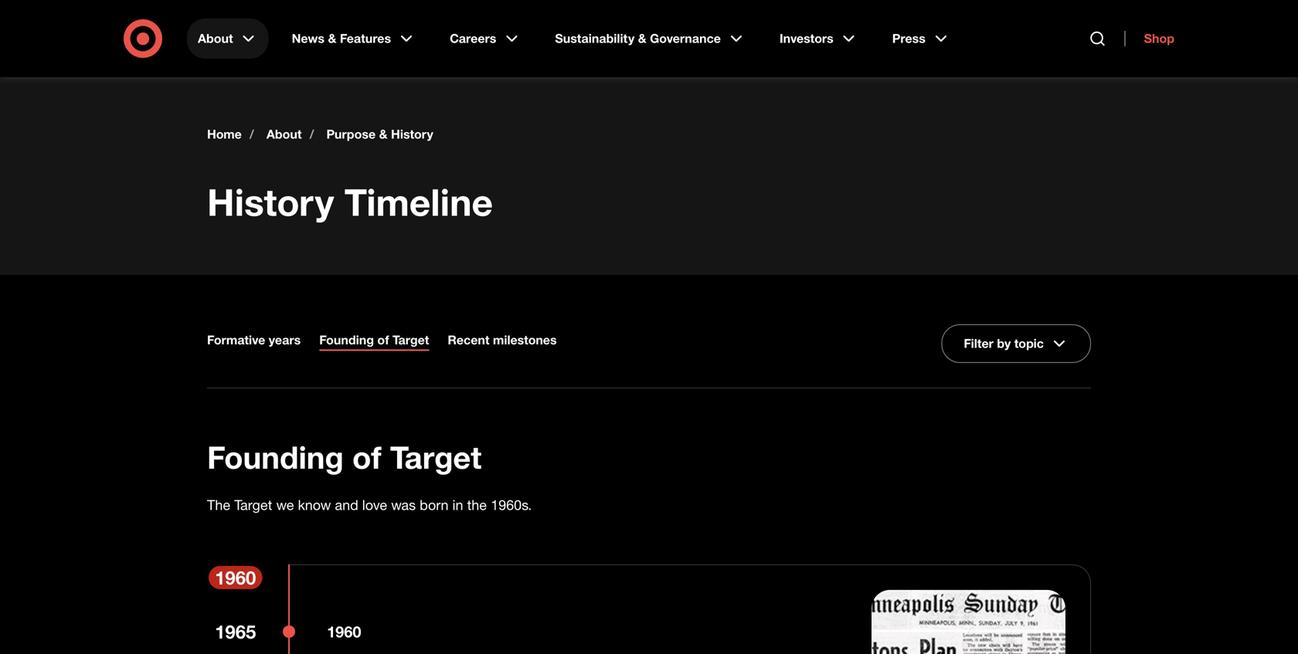 Task type: locate. For each thing, give the bounding box(es) containing it.
history
[[391, 127, 433, 142], [207, 180, 334, 225]]

0 vertical spatial about link
[[187, 19, 269, 59]]

1 horizontal spatial history
[[391, 127, 433, 142]]

1 vertical spatial about
[[267, 127, 302, 142]]

filter by topic
[[964, 336, 1044, 351]]

0 vertical spatial founding
[[319, 333, 374, 348]]

timeline
[[345, 180, 493, 225]]

0 vertical spatial target
[[393, 333, 429, 348]]

1960
[[215, 567, 256, 589], [327, 623, 361, 642]]

we
[[276, 497, 294, 514]]

0 vertical spatial 1960
[[215, 567, 256, 589]]

0 horizontal spatial &
[[328, 31, 337, 46]]

1 horizontal spatial 1960
[[327, 623, 361, 642]]

& right "purpose"
[[379, 127, 388, 142]]

investors
[[780, 31, 834, 46]]

& right the news
[[328, 31, 337, 46]]

founding up we
[[207, 439, 344, 476]]

of
[[378, 333, 389, 348], [352, 439, 382, 476]]

founding of target
[[319, 333, 429, 348], [207, 439, 482, 476]]

know
[[298, 497, 331, 514]]

news
[[292, 31, 325, 46]]

born
[[420, 497, 449, 514]]

milestones
[[493, 333, 557, 348]]

filter
[[964, 336, 994, 351]]

& for features
[[328, 31, 337, 46]]

about
[[198, 31, 233, 46], [267, 127, 302, 142]]

0 vertical spatial history
[[391, 127, 433, 142]]

1 vertical spatial founding
[[207, 439, 344, 476]]

founding right years
[[319, 333, 374, 348]]

target left the recent
[[393, 333, 429, 348]]

home
[[207, 127, 242, 142]]

target
[[393, 333, 429, 348], [390, 439, 482, 476], [234, 497, 272, 514]]

0 vertical spatial founding of target
[[319, 333, 429, 348]]

was
[[391, 497, 416, 514]]

1 vertical spatial history
[[207, 180, 334, 225]]

0 vertical spatial about
[[198, 31, 233, 46]]

&
[[328, 31, 337, 46], [638, 31, 647, 46], [379, 127, 388, 142]]

founding
[[319, 333, 374, 348], [207, 439, 344, 476]]

formative
[[207, 333, 265, 348]]

about link
[[187, 19, 269, 59], [267, 127, 302, 142]]

1 vertical spatial target
[[390, 439, 482, 476]]

about for the bottom the about link
[[267, 127, 302, 142]]

1 horizontal spatial &
[[379, 127, 388, 142]]

& for history
[[379, 127, 388, 142]]

1965 link
[[209, 621, 262, 644]]

shop
[[1144, 31, 1175, 46]]

press link
[[882, 19, 961, 59]]

2 horizontal spatial &
[[638, 31, 647, 46]]

0 horizontal spatial about
[[198, 31, 233, 46]]

founding of target link
[[319, 333, 429, 351]]

target left we
[[234, 497, 272, 514]]

shop link
[[1125, 31, 1175, 46]]

target up the born
[[390, 439, 482, 476]]

& left governance
[[638, 31, 647, 46]]

careers
[[450, 31, 496, 46]]

1 horizontal spatial about
[[267, 127, 302, 142]]

sustainability & governance
[[555, 31, 721, 46]]

the
[[207, 497, 230, 514]]



Task type: describe. For each thing, give the bounding box(es) containing it.
purpose
[[327, 127, 376, 142]]

love
[[362, 497, 387, 514]]

1 vertical spatial founding of target
[[207, 439, 482, 476]]

1960 link
[[209, 567, 262, 590]]

1960s.
[[491, 497, 532, 514]]

governance
[[650, 31, 721, 46]]

investors link
[[769, 19, 869, 59]]

0 vertical spatial of
[[378, 333, 389, 348]]

recent
[[448, 333, 490, 348]]

Filter by topic field
[[942, 325, 1091, 363]]

history timeline
[[207, 180, 493, 225]]

years
[[269, 333, 301, 348]]

1 vertical spatial of
[[352, 439, 382, 476]]

about for the topmost the about link
[[198, 31, 233, 46]]

home link
[[207, 127, 242, 142]]

sustainability
[[555, 31, 635, 46]]

formative years link
[[207, 333, 301, 351]]

and
[[335, 497, 358, 514]]

recent milestones
[[448, 333, 557, 348]]

purpose & history link
[[327, 127, 433, 142]]

1965
[[215, 621, 256, 643]]

by
[[997, 336, 1011, 351]]

1 vertical spatial 1960
[[327, 623, 361, 642]]

recent milestones link
[[448, 333, 557, 351]]

0 horizontal spatial 1960
[[215, 567, 256, 589]]

press
[[892, 31, 926, 46]]

2 vertical spatial target
[[234, 497, 272, 514]]

1 vertical spatial about link
[[267, 127, 302, 142]]

topic
[[1015, 336, 1044, 351]]

the target we know and love was born in the 1960s.
[[207, 497, 532, 514]]

sustainability & governance link
[[544, 19, 757, 59]]

the
[[467, 497, 487, 514]]

0 horizontal spatial history
[[207, 180, 334, 225]]

careers link
[[439, 19, 532, 59]]

& for governance
[[638, 31, 647, 46]]

purpose & history
[[327, 127, 433, 142]]

news & features
[[292, 31, 391, 46]]

news & features link
[[281, 19, 427, 59]]

features
[[340, 31, 391, 46]]

in
[[453, 497, 463, 514]]

formative years
[[207, 333, 301, 348]]



Task type: vqa. For each thing, say whether or not it's contained in the screenshot.
the bottom History
yes



